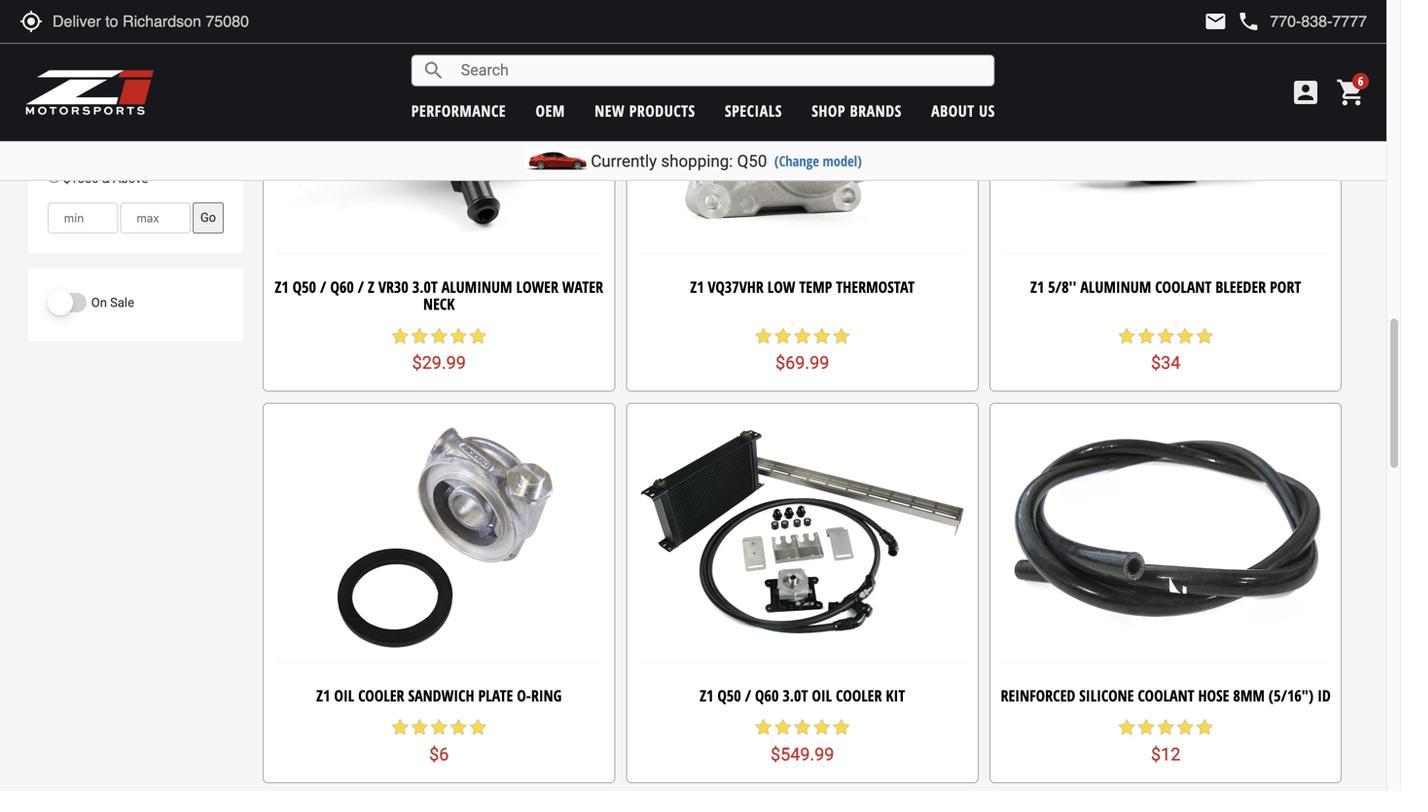 Task type: describe. For each thing, give the bounding box(es) containing it.
0 vertical spatial q50
[[737, 151, 767, 171]]

oem link
[[536, 100, 565, 121]]

1 oil from the left
[[334, 685, 354, 706]]

z1 q50 / q60 / z vr30 3.0t aluminum lower water neck
[[275, 276, 603, 315]]

under  $100
[[60, 92, 128, 107]]

star star star star star $549.99
[[754, 718, 851, 765]]

products
[[629, 100, 695, 121]]

1 vertical spatial 3.0t
[[783, 685, 808, 706]]

(5/16")
[[1269, 685, 1314, 706]]

min number field
[[47, 202, 118, 233]]

vq37vhr
[[708, 276, 764, 297]]

5/8''
[[1048, 276, 1077, 297]]

star star star star star $34
[[1117, 326, 1215, 373]]

above
[[113, 171, 148, 186]]

shop
[[812, 100, 846, 121]]

new
[[595, 100, 625, 121]]

about
[[931, 100, 975, 121]]

aluminum inside 'z1 q50 / q60 / z vr30 3.0t aluminum lower water neck'
[[441, 276, 512, 297]]

$12
[[1151, 744, 1181, 765]]

1 cooler from the left
[[358, 685, 404, 706]]

ring
[[531, 685, 562, 706]]

vr30
[[378, 276, 408, 297]]

2 oil from the left
[[812, 685, 832, 706]]

bleeder
[[1216, 276, 1266, 297]]

mail link
[[1204, 10, 1227, 33]]

z1 oil cooler sandwich plate o-ring
[[316, 685, 562, 706]]

max number field
[[120, 202, 191, 233]]

oem
[[536, 100, 565, 121]]

2 aluminum from the left
[[1080, 276, 1151, 297]]

thermostat
[[836, 276, 915, 297]]

z
[[368, 276, 375, 297]]

mail
[[1204, 10, 1227, 33]]

q50 for z1 q50 / q60 3.0t oil cooler kit
[[717, 685, 741, 706]]

about us link
[[931, 100, 995, 121]]

/ for z1 q50 / q60 / z vr30 3.0t aluminum lower water neck
[[320, 276, 326, 297]]

$29.99
[[412, 353, 466, 373]]

on
[[91, 295, 107, 310]]

z1 for z1 5/8'' aluminum coolant bleeder port
[[1031, 276, 1044, 297]]

o-
[[517, 685, 531, 706]]

currently shopping: q50 (change model)
[[591, 151, 862, 171]]

silicone
[[1079, 685, 1134, 706]]

star star star star star $69.99
[[754, 326, 851, 373]]

z1 5/8'' aluminum coolant bleeder port
[[1031, 276, 1301, 297]]

us
[[979, 100, 995, 121]]

mail phone
[[1204, 10, 1260, 33]]

reinforced
[[1001, 685, 1076, 706]]

$6
[[429, 744, 449, 765]]

star star star star star $6
[[390, 718, 488, 765]]

Search search field
[[445, 56, 994, 86]]

hose
[[1198, 685, 1229, 706]]

shop brands
[[812, 100, 902, 121]]

2 cooler from the left
[[836, 685, 882, 706]]

(change model) link
[[774, 151, 862, 170]]

q60 for /
[[330, 276, 354, 297]]

price
[[46, 29, 79, 53]]

shopping_cart link
[[1331, 77, 1367, 108]]

$500 to $1000
[[60, 145, 145, 159]]

0 vertical spatial coolant
[[1155, 276, 1212, 297]]

z1 q50 / q60 3.0t oil cooler kit
[[700, 685, 905, 706]]

3.0t inside 'z1 q50 / q60 / z vr30 3.0t aluminum lower water neck'
[[412, 276, 438, 297]]



Task type: locate. For each thing, give the bounding box(es) containing it.
3.0t
[[412, 276, 438, 297], [783, 685, 808, 706]]

$1000
[[109, 145, 145, 159], [63, 171, 99, 186]]

q60 up 'star star star star star $549.99'
[[755, 685, 779, 706]]

1 vertical spatial $1000
[[63, 171, 99, 186]]

q60 left 'z'
[[330, 276, 354, 297]]

q50 inside 'z1 q50 / q60 / z vr30 3.0t aluminum lower water neck'
[[293, 276, 316, 297]]

star
[[390, 326, 410, 346], [410, 326, 429, 346], [429, 326, 449, 346], [449, 326, 468, 346], [468, 326, 488, 346], [754, 326, 773, 346], [773, 326, 793, 346], [793, 326, 812, 346], [812, 326, 832, 346], [832, 326, 851, 346], [1117, 326, 1137, 346], [1137, 326, 1156, 346], [1156, 326, 1176, 346], [1176, 326, 1195, 346], [1195, 326, 1215, 346], [390, 718, 410, 737], [410, 718, 429, 737], [429, 718, 449, 737], [449, 718, 468, 737], [468, 718, 488, 737], [754, 718, 773, 737], [773, 718, 793, 737], [793, 718, 812, 737], [812, 718, 832, 737], [832, 718, 851, 737], [1117, 718, 1137, 737], [1137, 718, 1156, 737], [1156, 718, 1176, 737], [1176, 718, 1195, 737], [1195, 718, 1215, 737]]

oil left sandwich at bottom left
[[334, 685, 354, 706]]

new products
[[595, 100, 695, 121]]

q60 for 3.0t
[[755, 685, 779, 706]]

to
[[95, 145, 106, 159]]

account_box
[[1290, 77, 1321, 108]]

None radio
[[47, 65, 60, 77], [47, 144, 60, 156], [47, 65, 60, 77], [47, 144, 60, 156]]

1 horizontal spatial q60
[[755, 685, 779, 706]]

oil
[[334, 685, 354, 706], [812, 685, 832, 706]]

id
[[1318, 685, 1331, 706]]

q50
[[737, 151, 767, 171], [293, 276, 316, 297], [717, 685, 741, 706]]

performance link
[[411, 100, 506, 121]]

1 vertical spatial q60
[[755, 685, 779, 706]]

coolant up star star star star star $12
[[1138, 685, 1194, 706]]

&
[[102, 171, 110, 186]]

shop brands link
[[812, 100, 902, 121]]

go
[[200, 210, 216, 225]]

under
[[63, 92, 97, 107]]

model)
[[823, 151, 862, 170]]

aluminum left lower
[[441, 276, 512, 297]]

port
[[1270, 276, 1301, 297]]

water
[[562, 276, 603, 297]]

shopping:
[[661, 151, 733, 171]]

1 horizontal spatial cooler
[[836, 685, 882, 706]]

2 vertical spatial q50
[[717, 685, 741, 706]]

0 horizontal spatial /
[[320, 276, 326, 297]]

1 aluminum from the left
[[441, 276, 512, 297]]

0 vertical spatial $1000
[[109, 145, 145, 159]]

0 horizontal spatial cooler
[[358, 685, 404, 706]]

z1 motorsports logo image
[[24, 68, 155, 117]]

performance
[[411, 100, 506, 121]]

z1 inside 'z1 q50 / q60 / z vr30 3.0t aluminum lower water neck'
[[275, 276, 289, 297]]

go button
[[192, 202, 224, 233]]

$500
[[63, 145, 92, 159]]

z1 for z1 q50 / q60 3.0t oil cooler kit
[[700, 685, 714, 706]]

star star star star star $12
[[1117, 718, 1215, 765]]

1 vertical spatial coolant
[[1138, 685, 1194, 706]]

8mm
[[1233, 685, 1265, 706]]

all
[[60, 66, 78, 80]]

1 horizontal spatial aluminum
[[1080, 276, 1151, 297]]

specials link
[[725, 100, 782, 121]]

search
[[422, 59, 445, 82]]

z1
[[275, 276, 289, 297], [690, 276, 704, 297], [1031, 276, 1044, 297], [316, 685, 330, 706], [700, 685, 714, 706]]

my_location
[[19, 10, 43, 33]]

None radio
[[47, 91, 60, 104], [47, 170, 60, 183], [47, 91, 60, 104], [47, 170, 60, 183]]

1 horizontal spatial 3.0t
[[783, 685, 808, 706]]

$69.99
[[776, 353, 829, 373]]

shopping_cart
[[1336, 77, 1367, 108]]

2 horizontal spatial /
[[745, 685, 751, 706]]

oil up 'star star star star star $549.99'
[[812, 685, 832, 706]]

specials
[[725, 100, 782, 121]]

/ for z1 q50 / q60 3.0t oil cooler kit
[[745, 685, 751, 706]]

on sale
[[91, 295, 134, 310]]

account_box link
[[1285, 77, 1326, 108]]

phone
[[1237, 10, 1260, 33]]

1 horizontal spatial /
[[358, 276, 364, 297]]

brands
[[850, 100, 902, 121]]

$34
[[1151, 353, 1181, 373]]

1 horizontal spatial $1000
[[109, 145, 145, 159]]

low
[[768, 276, 795, 297]]

1 horizontal spatial oil
[[812, 685, 832, 706]]

0 horizontal spatial 3.0t
[[412, 276, 438, 297]]

0 horizontal spatial aluminum
[[441, 276, 512, 297]]

temp
[[799, 276, 832, 297]]

coolant
[[1155, 276, 1212, 297], [1138, 685, 1194, 706]]

0 vertical spatial 3.0t
[[412, 276, 438, 297]]

phone link
[[1237, 10, 1367, 33]]

sale
[[110, 295, 134, 310]]

cooler left sandwich at bottom left
[[358, 685, 404, 706]]

(change
[[774, 151, 819, 170]]

lower
[[516, 276, 558, 297]]

0 vertical spatial q60
[[330, 276, 354, 297]]

plate
[[478, 685, 513, 706]]

$1000 & above
[[60, 171, 148, 186]]

3.0t up 'star star star star star $549.99'
[[783, 685, 808, 706]]

$549.99
[[771, 744, 834, 765]]

3.0t right vr30
[[412, 276, 438, 297]]

about us
[[931, 100, 995, 121]]

$1000 right to
[[109, 145, 145, 159]]

$1000 left &
[[63, 171, 99, 186]]

0 horizontal spatial oil
[[334, 685, 354, 706]]

aluminum right 5/8''
[[1080, 276, 1151, 297]]

0 horizontal spatial $1000
[[63, 171, 99, 186]]

z1 for z1 q50 / q60 / z vr30 3.0t aluminum lower water neck
[[275, 276, 289, 297]]

q50 for z1 q50 / q60 / z vr30 3.0t aluminum lower water neck
[[293, 276, 316, 297]]

q60 inside 'z1 q50 / q60 / z vr30 3.0t aluminum lower water neck'
[[330, 276, 354, 297]]

cooler left kit
[[836, 685, 882, 706]]

new products link
[[595, 100, 695, 121]]

aluminum
[[441, 276, 512, 297], [1080, 276, 1151, 297]]

coolant left bleeder
[[1155, 276, 1212, 297]]

currently
[[591, 151, 657, 171]]

q60
[[330, 276, 354, 297], [755, 685, 779, 706]]

z1 for z1 vq37vhr low temp thermostat
[[690, 276, 704, 297]]

sandwich
[[408, 685, 474, 706]]

/
[[320, 276, 326, 297], [358, 276, 364, 297], [745, 685, 751, 706]]

kit
[[886, 685, 905, 706]]

z1 for z1 oil cooler sandwich plate o-ring
[[316, 685, 330, 706]]

neck
[[423, 294, 455, 315]]

1 vertical spatial q50
[[293, 276, 316, 297]]

0 horizontal spatial q60
[[330, 276, 354, 297]]

$100
[[100, 92, 128, 107]]

star star star star star $29.99
[[390, 326, 488, 373]]

reinforced silicone coolant hose 8mm (5/16") id
[[1001, 685, 1331, 706]]

z1 vq37vhr low temp thermostat
[[690, 276, 915, 297]]



Task type: vqa. For each thing, say whether or not it's contained in the screenshot.


